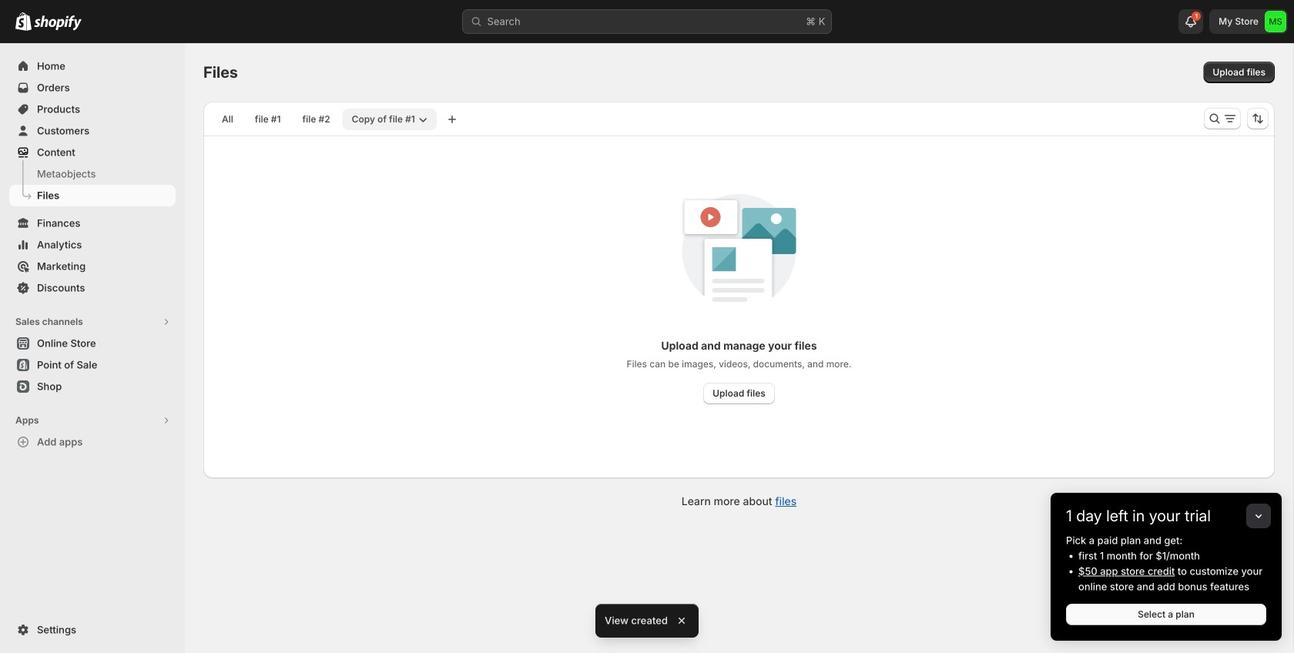 Task type: describe. For each thing, give the bounding box(es) containing it.
1 horizontal spatial shopify image
[[34, 15, 82, 31]]



Task type: vqa. For each thing, say whether or not it's contained in the screenshot.
list
no



Task type: locate. For each thing, give the bounding box(es) containing it.
my store image
[[1266, 11, 1287, 32]]

shopify image
[[15, 12, 32, 31], [34, 15, 82, 31]]

0 horizontal spatial shopify image
[[15, 12, 32, 31]]

tab list
[[210, 108, 440, 130]]



